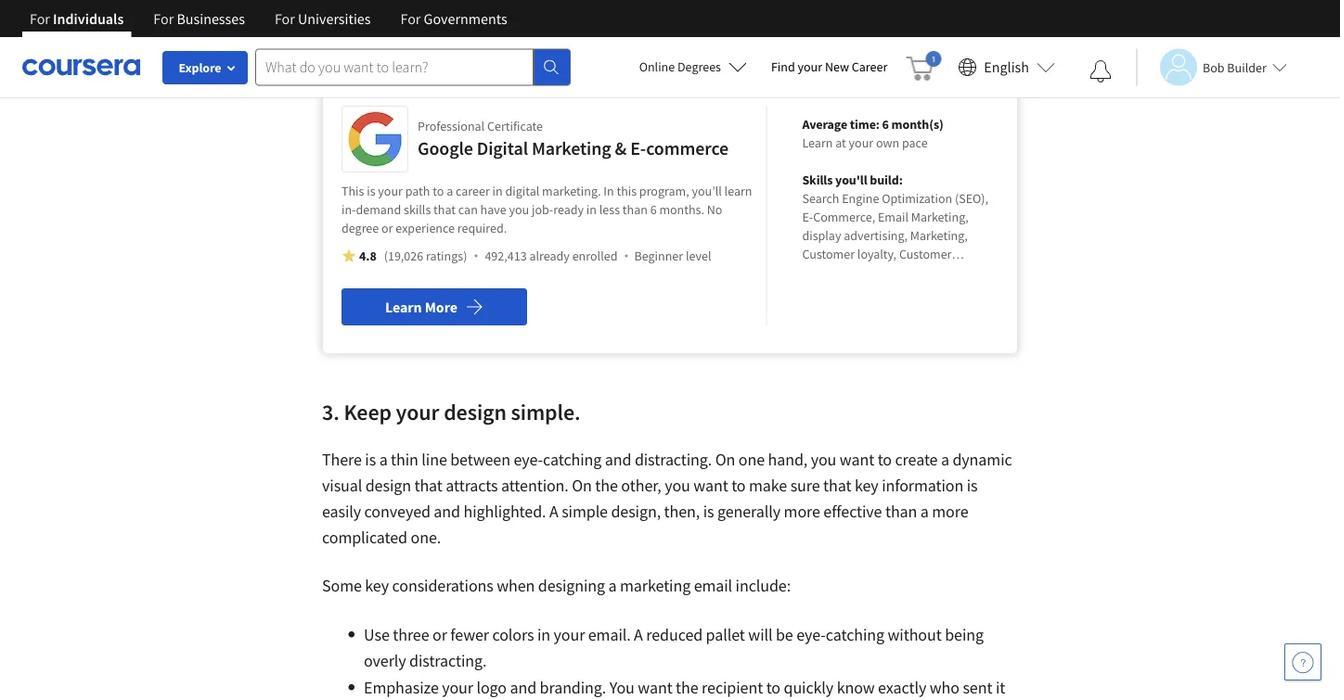 Task type: describe. For each thing, give the bounding box(es) containing it.
have inside this is your path to a career in digital marketing. in this program, you'll learn in-demand skills that can have you job-ready in less than 6 months. no degree or experience required.
[[480, 201, 506, 218]]

that up effective
[[823, 476, 852, 496]]

to left "create"
[[878, 450, 892, 470]]

complicated
[[322, 528, 407, 548]]

time:
[[850, 116, 880, 133]]

is inside make sure there is a clear cta at the end of the email to direct those who have scrolled through the whole email.
[[476, 4, 487, 25]]

end
[[611, 4, 638, 25]]

0 horizontal spatial on
[[572, 476, 592, 496]]

learn inside average time: 6 month(s) learn at your own pace
[[802, 134, 833, 151]]

digital
[[505, 183, 540, 199]]

your up thin
[[396, 398, 439, 426]]

this
[[617, 183, 637, 199]]

for universities
[[275, 9, 371, 28]]

use three or fewer colors in your email. a reduced pallet will be eye-catching without being overly distracting. emphasize your logo and branding. you want the recipient to quickly know exactly who sent it
[[364, 625, 1005, 700]]

this is your path to a career in digital marketing. in this program, you'll learn in-demand skills that can have you job-ready in less than 6 months. no degree or experience required.
[[342, 183, 752, 237]]

bob
[[1203, 59, 1225, 76]]

explore
[[179, 59, 221, 76]]

learn
[[724, 183, 752, 199]]

a left thin
[[379, 450, 388, 470]]

skills you'll build:
[[802, 172, 903, 188]]

banner navigation
[[15, 0, 522, 37]]

one.
[[411, 528, 441, 548]]

design, then,
[[611, 502, 700, 522]]

use
[[364, 625, 390, 646]]

4.8 (19,026 ratings)
[[359, 248, 467, 264]]

show notifications image
[[1090, 60, 1112, 83]]

find your new career link
[[762, 56, 897, 79]]

information
[[882, 476, 964, 496]]

attention.
[[501, 476, 569, 496]]

learn more button
[[342, 289, 527, 326]]

make sure there is a clear cta at the end of the email to direct those who have scrolled through the whole email.
[[364, 4, 1011, 51]]

clear
[[502, 4, 536, 25]]

enrolled
[[572, 248, 618, 264]]

for governments
[[400, 9, 507, 28]]

bob builder
[[1203, 59, 1267, 76]]

is inside this is your path to a career in digital marketing. in this program, you'll learn in-demand skills that can have you job-ready in less than 6 months. no degree or experience required.
[[367, 183, 375, 199]]

your right find
[[798, 58, 822, 75]]

recipient
[[702, 678, 763, 699]]

your down designing
[[554, 625, 585, 646]]

492,413 already enrolled
[[485, 248, 618, 264]]

1 horizontal spatial want
[[694, 476, 728, 496]]

career
[[852, 58, 888, 75]]

designing
[[538, 576, 605, 597]]

beginner level
[[634, 248, 711, 264]]

direct
[[743, 4, 783, 25]]

google
[[418, 137, 473, 160]]

it
[[996, 678, 1005, 699]]

governments
[[424, 9, 507, 28]]

What do you want to learn? text field
[[255, 49, 534, 86]]

there
[[436, 4, 473, 25]]

coursera image
[[22, 52, 140, 82]]

shopping cart: 1 item image
[[906, 51, 941, 81]]

path
[[405, 183, 430, 199]]

digital
[[477, 137, 528, 160]]

a inside use three or fewer colors in your email. a reduced pallet will be eye-catching without being overly distracting. emphasize your logo and branding. you want the recipient to quickly know exactly who sent it
[[634, 625, 643, 646]]

this
[[342, 183, 364, 199]]

(19,026
[[384, 248, 423, 264]]

in inside use three or fewer colors in your email. a reduced pallet will be eye-catching without being overly distracting. emphasize your logo and branding. you want the recipient to quickly know exactly who sent it
[[537, 625, 550, 646]]

catching inside use three or fewer colors in your email. a reduced pallet will be eye-catching without being overly distracting. emphasize your logo and branding. you want the recipient to quickly know exactly who sent it
[[826, 625, 885, 646]]

english
[[984, 58, 1029, 77]]

1 vertical spatial email
[[694, 576, 732, 597]]

marketing
[[532, 137, 611, 160]]

simple.
[[511, 398, 581, 426]]

that down the line
[[414, 476, 443, 496]]

level
[[686, 248, 711, 264]]

you'll
[[692, 183, 722, 199]]

to up generally
[[732, 476, 746, 496]]

design inside there is a thin line between eye-catching and distracting. on one hand, you want to create a dynamic visual design that attracts attention. on the other, you want to make sure that key information is easily conveyed and highlighted. a simple design, then, is generally more effective than a more complicated one.
[[365, 476, 411, 496]]

online degrees button
[[624, 46, 762, 87]]

whole
[[390, 30, 432, 51]]

to inside make sure there is a clear cta at the end of the email to direct those who have scrolled through the whole email.
[[726, 4, 740, 25]]

6 inside average time: 6 month(s) learn at your own pace
[[882, 116, 889, 133]]

fewer
[[450, 625, 489, 646]]

&
[[615, 137, 627, 160]]

create
[[895, 450, 938, 470]]

know
[[837, 678, 875, 699]]

4.8
[[359, 248, 377, 264]]

to inside use three or fewer colors in your email. a reduced pallet will be eye-catching without being overly distracting. emphasize your logo and branding. you want the recipient to quickly know exactly who sent it
[[766, 678, 781, 699]]

a right designing
[[608, 576, 617, 597]]

your left logo
[[442, 678, 473, 699]]

include:
[[736, 576, 791, 597]]

email inside make sure there is a clear cta at the end of the email to direct those who have scrolled through the whole email.
[[684, 4, 722, 25]]

will
[[748, 625, 773, 646]]

eye- inside use three or fewer colors in your email. a reduced pallet will be eye-catching without being overly distracting. emphasize your logo and branding. you want the recipient to quickly know exactly who sent it
[[796, 625, 826, 646]]

at inside average time: 6 month(s) learn at your own pace
[[836, 134, 846, 151]]

distracting. inside there is a thin line between eye-catching and distracting. on one hand, you want to create a dynamic visual design that attracts attention. on the other, you want to make sure that key information is easily conveyed and highlighted. a simple design, then, is generally more effective than a more complicated one.
[[635, 450, 712, 470]]

distracting. inside use three or fewer colors in your email. a reduced pallet will be eye-catching without being overly distracting. emphasize your logo and branding. you want the recipient to quickly know exactly who sent it
[[409, 651, 487, 672]]

1 horizontal spatial you
[[665, 476, 690, 496]]

reduced
[[646, 625, 703, 646]]

line
[[422, 450, 447, 470]]

sure inside make sure there is a clear cta at the end of the email to direct those who have scrolled through the whole email.
[[404, 4, 433, 25]]

no
[[707, 201, 722, 218]]

want inside use three or fewer colors in your email. a reduced pallet will be eye-catching without being overly distracting. emphasize your logo and branding. you want the recipient to quickly know exactly who sent it
[[638, 678, 673, 699]]

a inside there is a thin line between eye-catching and distracting. on one hand, you want to create a dynamic visual design that attracts attention. on the other, you want to make sure that key information is easily conveyed and highlighted. a simple design, then, is generally more effective than a more complicated one.
[[549, 502, 558, 522]]

between
[[450, 450, 510, 470]]

find
[[771, 58, 795, 75]]

online degrees
[[639, 58, 721, 75]]

dynamic
[[953, 450, 1012, 470]]

3. keep your design simple.
[[322, 398, 585, 426]]

three
[[393, 625, 429, 646]]

overly
[[364, 651, 406, 672]]

have inside make sure there is a clear cta at the end of the email to direct those who have scrolled through the whole email.
[[861, 4, 894, 25]]

some key considerations when designing a marketing email include:
[[322, 576, 794, 597]]

universities
[[298, 9, 371, 28]]

commerce
[[646, 137, 729, 160]]



Task type: locate. For each thing, give the bounding box(es) containing it.
to
[[726, 4, 740, 25], [433, 183, 444, 199], [878, 450, 892, 470], [732, 476, 746, 496], [766, 678, 781, 699]]

email. inside use three or fewer colors in your email. a reduced pallet will be eye-catching without being overly distracting. emphasize your logo and branding. you want the recipient to quickly know exactly who sent it
[[588, 625, 631, 646]]

key
[[855, 476, 879, 496], [365, 576, 389, 597]]

design
[[444, 398, 507, 426], [365, 476, 411, 496]]

2 vertical spatial in
[[537, 625, 550, 646]]

1 horizontal spatial a
[[634, 625, 643, 646]]

0 horizontal spatial or
[[382, 220, 393, 237]]

1 vertical spatial a
[[634, 625, 643, 646]]

1 horizontal spatial more
[[932, 502, 969, 522]]

certificate
[[487, 118, 543, 134]]

be
[[776, 625, 793, 646]]

a left simple
[[549, 502, 558, 522]]

you
[[610, 678, 635, 699]]

0 vertical spatial key
[[855, 476, 879, 496]]

distracting.
[[635, 450, 712, 470], [409, 651, 487, 672]]

the left the end
[[585, 4, 608, 25]]

for for universities
[[275, 9, 295, 28]]

your inside average time: 6 month(s) learn at your own pace
[[849, 134, 874, 151]]

exactly
[[878, 678, 927, 699]]

2 more from the left
[[932, 502, 969, 522]]

the inside there is a thin line between eye-catching and distracting. on one hand, you want to create a dynamic visual design that attracts attention. on the other, you want to make sure that key information is easily conveyed and highlighted. a simple design, then, is generally more effective than a more complicated one.
[[595, 476, 618, 496]]

0 horizontal spatial key
[[365, 576, 389, 597]]

a inside this is your path to a career in digital marketing. in this program, you'll learn in-demand skills that can have you job-ready in less than 6 months. no degree or experience required.
[[447, 183, 453, 199]]

learn inside button
[[385, 298, 422, 316]]

of
[[641, 4, 655, 25]]

1 horizontal spatial email.
[[588, 625, 631, 646]]

more down information
[[932, 502, 969, 522]]

0 horizontal spatial sure
[[404, 4, 433, 25]]

1 vertical spatial have
[[480, 201, 506, 218]]

individuals
[[53, 9, 124, 28]]

that left can
[[434, 201, 456, 218]]

0 horizontal spatial who
[[828, 4, 858, 25]]

6 inside this is your path to a career in digital marketing. in this program, you'll learn in-demand skills that can have you job-ready in less than 6 months. no degree or experience required.
[[650, 201, 657, 218]]

1 horizontal spatial and
[[510, 678, 537, 699]]

1 vertical spatial 6
[[650, 201, 657, 218]]

0 vertical spatial want
[[840, 450, 874, 470]]

email. inside make sure there is a clear cta at the end of the email to direct those who have scrolled through the whole email.
[[435, 30, 478, 51]]

6
[[882, 116, 889, 133], [650, 201, 657, 218]]

to left quickly
[[766, 678, 781, 699]]

0 horizontal spatial email.
[[435, 30, 478, 51]]

eye- up attention. on the bottom of page
[[514, 450, 543, 470]]

a inside make sure there is a clear cta at the end of the email to direct those who have scrolled through the whole email.
[[490, 4, 499, 25]]

for left individuals
[[30, 9, 50, 28]]

and right logo
[[510, 678, 537, 699]]

email. up you
[[588, 625, 631, 646]]

own
[[876, 134, 900, 151]]

0 vertical spatial and
[[605, 450, 632, 470]]

1 vertical spatial on
[[572, 476, 592, 496]]

or inside use three or fewer colors in your email. a reduced pallet will be eye-catching without being overly distracting. emphasize your logo and branding. you want the recipient to quickly know exactly who sent it
[[433, 625, 447, 646]]

2 vertical spatial and
[[510, 678, 537, 699]]

your down time:
[[849, 134, 874, 151]]

or down demand
[[382, 220, 393, 237]]

logo
[[477, 678, 507, 699]]

a left clear
[[490, 4, 499, 25]]

professional
[[418, 118, 485, 134]]

at down average
[[836, 134, 846, 151]]

want up generally
[[694, 476, 728, 496]]

visual
[[322, 476, 362, 496]]

than down this
[[623, 201, 648, 218]]

distracting. up other,
[[635, 450, 712, 470]]

without
[[888, 625, 942, 646]]

1 vertical spatial distracting.
[[409, 651, 487, 672]]

highlighted.
[[464, 502, 546, 522]]

0 horizontal spatial eye-
[[514, 450, 543, 470]]

for left businesses
[[153, 9, 174, 28]]

0 vertical spatial design
[[444, 398, 507, 426]]

a right "create"
[[941, 450, 949, 470]]

0 vertical spatial on
[[715, 450, 735, 470]]

1 vertical spatial who
[[930, 678, 960, 699]]

4 for from the left
[[400, 9, 421, 28]]

or right three
[[433, 625, 447, 646]]

0 vertical spatial you
[[509, 201, 529, 218]]

experience
[[396, 220, 455, 237]]

e-
[[630, 137, 646, 160]]

0 horizontal spatial at
[[568, 4, 582, 25]]

for for governments
[[400, 9, 421, 28]]

career
[[456, 183, 490, 199]]

1 horizontal spatial have
[[861, 4, 894, 25]]

want up effective
[[840, 450, 874, 470]]

0 horizontal spatial 6
[[650, 201, 657, 218]]

for for individuals
[[30, 9, 50, 28]]

0 horizontal spatial a
[[549, 502, 558, 522]]

help center image
[[1292, 652, 1314, 674]]

0 vertical spatial who
[[828, 4, 858, 25]]

0 vertical spatial sure
[[404, 4, 433, 25]]

at inside make sure there is a clear cta at the end of the email to direct those who have scrolled through the whole email.
[[568, 4, 582, 25]]

key right the some
[[365, 576, 389, 597]]

1 vertical spatial sure
[[790, 476, 820, 496]]

you right 'hand,'
[[811, 450, 837, 470]]

sure down 'hand,'
[[790, 476, 820, 496]]

for individuals
[[30, 9, 124, 28]]

average
[[802, 116, 847, 133]]

want
[[840, 450, 874, 470], [694, 476, 728, 496], [638, 678, 673, 699]]

2 vertical spatial want
[[638, 678, 673, 699]]

2 vertical spatial you
[[665, 476, 690, 496]]

the right of
[[658, 4, 681, 25]]

keep
[[344, 398, 392, 426]]

distracting. down fewer
[[409, 651, 487, 672]]

eye- right be on the right
[[796, 625, 826, 646]]

new
[[825, 58, 849, 75]]

pace
[[902, 134, 928, 151]]

1 horizontal spatial distracting.
[[635, 450, 712, 470]]

1 horizontal spatial learn
[[802, 134, 833, 151]]

1 vertical spatial you
[[811, 450, 837, 470]]

2 for from the left
[[153, 9, 174, 28]]

0 horizontal spatial have
[[480, 201, 506, 218]]

key up effective
[[855, 476, 879, 496]]

0 vertical spatial catching
[[543, 450, 602, 470]]

effective
[[824, 502, 882, 522]]

0 vertical spatial than
[[623, 201, 648, 218]]

at
[[568, 4, 582, 25], [836, 134, 846, 151]]

0 horizontal spatial and
[[434, 502, 460, 522]]

2 horizontal spatial want
[[840, 450, 874, 470]]

6 down program,
[[650, 201, 657, 218]]

1 vertical spatial key
[[365, 576, 389, 597]]

have
[[861, 4, 894, 25], [480, 201, 506, 218]]

the
[[585, 4, 608, 25], [658, 4, 681, 25], [364, 30, 387, 51], [595, 476, 618, 496], [676, 678, 699, 699]]

for up whole
[[400, 9, 421, 28]]

0 vertical spatial learn
[[802, 134, 833, 151]]

who inside make sure there is a clear cta at the end of the email to direct those who have scrolled through the whole email.
[[828, 4, 858, 25]]

a left career
[[447, 183, 453, 199]]

0 vertical spatial email.
[[435, 30, 478, 51]]

your up demand
[[378, 183, 403, 199]]

2 horizontal spatial in
[[586, 201, 597, 218]]

to inside this is your path to a career in digital marketing. in this program, you'll learn in-demand skills that can have you job-ready in less than 6 months. no degree or experience required.
[[433, 183, 444, 199]]

3.
[[322, 398, 339, 426]]

generally
[[717, 502, 781, 522]]

1 horizontal spatial or
[[433, 625, 447, 646]]

degrees
[[678, 58, 721, 75]]

to right path
[[433, 183, 444, 199]]

1 horizontal spatial 6
[[882, 116, 889, 133]]

program,
[[639, 183, 689, 199]]

catching up attention. on the bottom of page
[[543, 450, 602, 470]]

online
[[639, 58, 675, 75]]

0 horizontal spatial want
[[638, 678, 673, 699]]

0 vertical spatial email
[[684, 4, 722, 25]]

0 horizontal spatial distracting.
[[409, 651, 487, 672]]

a
[[490, 4, 499, 25], [447, 183, 453, 199], [379, 450, 388, 470], [941, 450, 949, 470], [921, 502, 929, 522], [608, 576, 617, 597]]

eye-
[[514, 450, 543, 470], [796, 625, 826, 646]]

on up simple
[[572, 476, 592, 496]]

businesses
[[177, 9, 245, 28]]

0 vertical spatial have
[[861, 4, 894, 25]]

0 horizontal spatial in
[[492, 183, 503, 199]]

sent
[[963, 678, 993, 699]]

0 horizontal spatial you
[[509, 201, 529, 218]]

you'll
[[835, 172, 867, 188]]

1 horizontal spatial design
[[444, 398, 507, 426]]

1 vertical spatial design
[[365, 476, 411, 496]]

0 vertical spatial in
[[492, 183, 503, 199]]

1 horizontal spatial on
[[715, 450, 735, 470]]

0 horizontal spatial catching
[[543, 450, 602, 470]]

make
[[749, 476, 787, 496]]

0 vertical spatial distracting.
[[635, 450, 712, 470]]

builder
[[1227, 59, 1267, 76]]

have up required.
[[480, 201, 506, 218]]

want right you
[[638, 678, 673, 699]]

2 horizontal spatial and
[[605, 450, 632, 470]]

6 up own
[[882, 116, 889, 133]]

build:
[[870, 172, 903, 188]]

1 vertical spatial want
[[694, 476, 728, 496]]

sure
[[404, 4, 433, 25], [790, 476, 820, 496]]

design up between
[[444, 398, 507, 426]]

through
[[956, 4, 1011, 25]]

email up degrees
[[684, 4, 722, 25]]

0 horizontal spatial learn
[[385, 298, 422, 316]]

0 vertical spatial at
[[568, 4, 582, 25]]

1 horizontal spatial in
[[537, 625, 550, 646]]

learn
[[802, 134, 833, 151], [385, 298, 422, 316]]

1 horizontal spatial than
[[885, 502, 917, 522]]

attracts
[[446, 476, 498, 496]]

average time: 6 month(s) learn at your own pace
[[802, 116, 944, 151]]

a left reduced
[[634, 625, 643, 646]]

in left 'less'
[[586, 201, 597, 218]]

2 horizontal spatial you
[[811, 450, 837, 470]]

google image
[[347, 111, 403, 167]]

1 vertical spatial eye-
[[796, 625, 826, 646]]

0 vertical spatial or
[[382, 220, 393, 237]]

and up one.
[[434, 502, 460, 522]]

the left the recipient
[[676, 678, 699, 699]]

0 vertical spatial a
[[549, 502, 558, 522]]

for for businesses
[[153, 9, 174, 28]]

email. down for governments
[[435, 30, 478, 51]]

months.
[[659, 201, 704, 218]]

who right the those
[[828, 4, 858, 25]]

can
[[458, 201, 478, 218]]

who inside use three or fewer colors in your email. a reduced pallet will be eye-catching without being overly distracting. emphasize your logo and branding. you want the recipient to quickly know exactly who sent it
[[930, 678, 960, 699]]

being
[[945, 625, 984, 646]]

than inside this is your path to a career in digital marketing. in this program, you'll learn in-demand skills that can have you job-ready in less than 6 months. no degree or experience required.
[[623, 201, 648, 218]]

1 vertical spatial than
[[885, 502, 917, 522]]

quickly
[[784, 678, 834, 699]]

the up simple
[[595, 476, 618, 496]]

catching up know
[[826, 625, 885, 646]]

in-
[[342, 201, 356, 218]]

a down information
[[921, 502, 929, 522]]

0 horizontal spatial design
[[365, 476, 411, 496]]

job-
[[532, 201, 553, 218]]

and up other,
[[605, 450, 632, 470]]

who left sent
[[930, 678, 960, 699]]

more down make
[[784, 502, 820, 522]]

1 vertical spatial in
[[586, 201, 597, 218]]

than
[[623, 201, 648, 218], [885, 502, 917, 522]]

1 horizontal spatial eye-
[[796, 625, 826, 646]]

sure up whole
[[404, 4, 433, 25]]

you inside this is your path to a career in digital marketing. in this program, you'll learn in-demand skills that can have you job-ready in less than 6 months. no degree or experience required.
[[509, 201, 529, 218]]

the inside use three or fewer colors in your email. a reduced pallet will be eye-catching without being overly distracting. emphasize your logo and branding. you want the recipient to quickly know exactly who sent it
[[676, 678, 699, 699]]

on left "one" at right
[[715, 450, 735, 470]]

you down digital
[[509, 201, 529, 218]]

1 horizontal spatial at
[[836, 134, 846, 151]]

0 vertical spatial eye-
[[514, 450, 543, 470]]

1 horizontal spatial catching
[[826, 625, 885, 646]]

1 vertical spatial catching
[[826, 625, 885, 646]]

your inside this is your path to a career in digital marketing. in this program, you'll learn in-demand skills that can have you job-ready in less than 6 months. no degree or experience required.
[[378, 183, 403, 199]]

1 vertical spatial at
[[836, 134, 846, 151]]

english button
[[951, 37, 1063, 97]]

you up the design, then,
[[665, 476, 690, 496]]

have left scrolled
[[861, 4, 894, 25]]

in right the colors
[[537, 625, 550, 646]]

month(s)
[[892, 116, 944, 133]]

492,413
[[485, 248, 527, 264]]

1 vertical spatial and
[[434, 502, 460, 522]]

already
[[529, 248, 570, 264]]

for businesses
[[153, 9, 245, 28]]

3 for from the left
[[275, 9, 295, 28]]

for left universities
[[275, 9, 295, 28]]

1 horizontal spatial who
[[930, 678, 960, 699]]

when
[[497, 576, 535, 597]]

some
[[322, 576, 362, 597]]

there
[[322, 450, 362, 470]]

1 vertical spatial learn
[[385, 298, 422, 316]]

make
[[364, 4, 400, 25]]

catching inside there is a thin line between eye-catching and distracting. on one hand, you want to create a dynamic visual design that attracts attention. on the other, you want to make sure that key information is easily conveyed and highlighted. a simple design, then, is generally more effective than a more complicated one.
[[543, 450, 602, 470]]

and inside use three or fewer colors in your email. a reduced pallet will be eye-catching without being overly distracting. emphasize your logo and branding. you want the recipient to quickly know exactly who sent it
[[510, 678, 537, 699]]

design up conveyed
[[365, 476, 411, 496]]

1 vertical spatial or
[[433, 625, 447, 646]]

1 for from the left
[[30, 9, 50, 28]]

simple
[[562, 502, 608, 522]]

hand,
[[768, 450, 808, 470]]

sure inside there is a thin line between eye-catching and distracting. on one hand, you want to create a dynamic visual design that attracts attention. on the other, you want to make sure that key information is easily conveyed and highlighted. a simple design, then, is generally more effective than a more complicated one.
[[790, 476, 820, 496]]

or inside this is your path to a career in digital marketing. in this program, you'll learn in-demand skills that can have you job-ready in less than 6 months. no degree or experience required.
[[382, 220, 393, 237]]

that inside this is your path to a career in digital marketing. in this program, you'll learn in-demand skills that can have you job-ready in less than 6 months. no degree or experience required.
[[434, 201, 456, 218]]

cta
[[539, 4, 565, 25]]

marketing
[[620, 576, 691, 597]]

scrolled
[[898, 4, 952, 25]]

colors
[[492, 625, 534, 646]]

0 horizontal spatial than
[[623, 201, 648, 218]]

skills
[[802, 172, 833, 188]]

0 vertical spatial 6
[[882, 116, 889, 133]]

1 more from the left
[[784, 502, 820, 522]]

0 horizontal spatial more
[[784, 502, 820, 522]]

beginner
[[634, 248, 683, 264]]

1 horizontal spatial sure
[[790, 476, 820, 496]]

professional certificate google digital marketing & e-commerce
[[418, 118, 729, 160]]

key inside there is a thin line between eye-catching and distracting. on one hand, you want to create a dynamic visual design that attracts attention. on the other, you want to make sure that key information is easily conveyed and highlighted. a simple design, then, is generally more effective than a more complicated one.
[[855, 476, 879, 496]]

degree
[[342, 220, 379, 237]]

in left digital
[[492, 183, 503, 199]]

at right cta
[[568, 4, 582, 25]]

1 horizontal spatial key
[[855, 476, 879, 496]]

learn left more
[[385, 298, 422, 316]]

email left include:
[[694, 576, 732, 597]]

explore button
[[162, 51, 248, 84]]

the down make
[[364, 30, 387, 51]]

email
[[684, 4, 722, 25], [694, 576, 732, 597]]

eye- inside there is a thin line between eye-catching and distracting. on one hand, you want to create a dynamic visual design that attracts attention. on the other, you want to make sure that key information is easily conveyed and highlighted. a simple design, then, is generally more effective than a more complicated one.
[[514, 450, 543, 470]]

for
[[30, 9, 50, 28], [153, 9, 174, 28], [275, 9, 295, 28], [400, 9, 421, 28]]

to left direct
[[726, 4, 740, 25]]

1 vertical spatial email.
[[588, 625, 631, 646]]

None search field
[[255, 49, 571, 86]]

learn more
[[385, 298, 458, 316]]

more
[[425, 298, 458, 316]]

than inside there is a thin line between eye-catching and distracting. on one hand, you want to create a dynamic visual design that attracts attention. on the other, you want to make sure that key information is easily conveyed and highlighted. a simple design, then, is generally more effective than a more complicated one.
[[885, 502, 917, 522]]

learn down average
[[802, 134, 833, 151]]

pallet
[[706, 625, 745, 646]]

than down information
[[885, 502, 917, 522]]



Task type: vqa. For each thing, say whether or not it's contained in the screenshot.
bottommost and
yes



